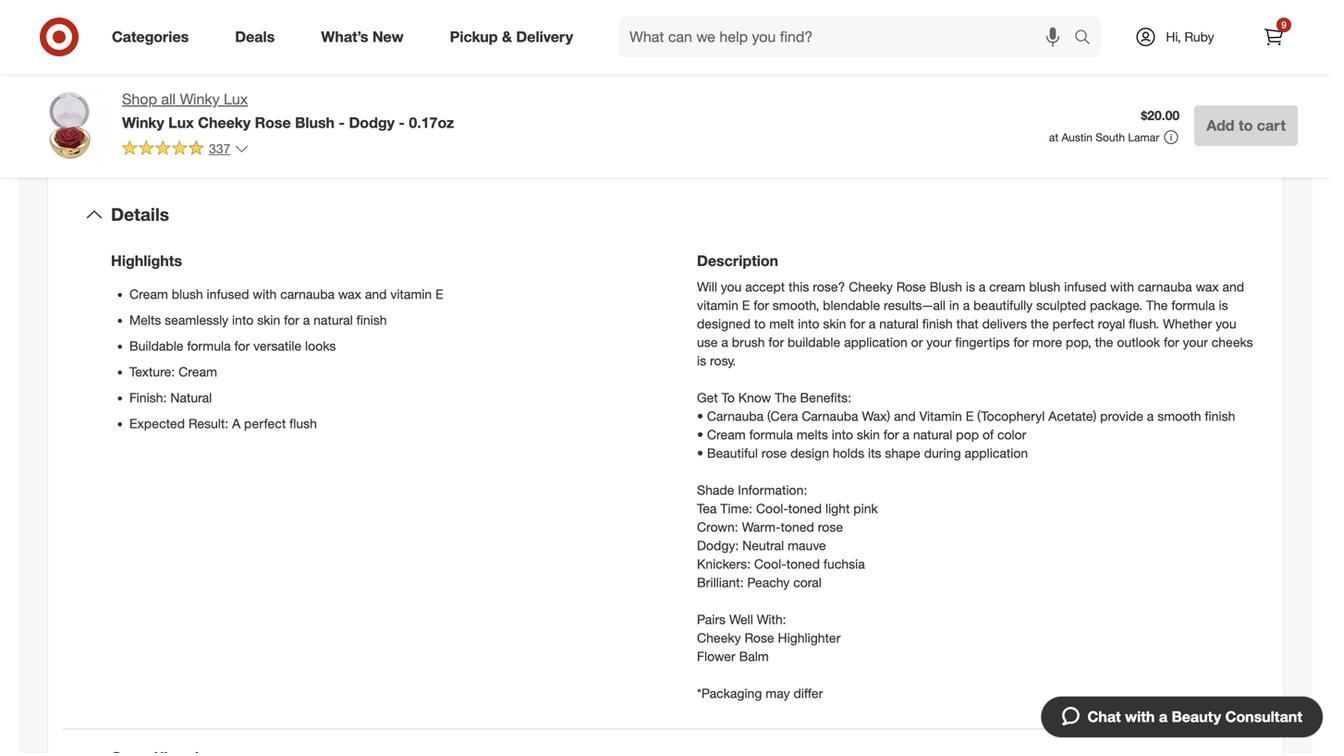 Task type: vqa. For each thing, say whether or not it's contained in the screenshot.
this
yes



Task type: describe. For each thing, give the bounding box(es) containing it.
337 link
[[122, 139, 249, 161]]

hi,
[[1166, 29, 1181, 45]]

a
[[232, 416, 241, 432]]

may
[[766, 685, 790, 702]]

rosy.
[[710, 353, 736, 369]]

1 vertical spatial cool-
[[754, 556, 787, 572]]

for down "accept"
[[754, 297, 769, 313]]

pink
[[854, 501, 878, 517]]

cart
[[1257, 117, 1286, 135]]

fuchsia
[[824, 556, 865, 572]]

for down blendable
[[850, 316, 866, 332]]

application inside get to know the benefits: • carnauba (cera carnauba wax) and vitamin e (tocopheryl acetate) provide a smooth finish • cream formula melts into skin for a natural pop of color • beautiful rose design holds its shape during application
[[965, 445, 1028, 461]]

to
[[722, 390, 735, 406]]

finish inside get to know the benefits: • carnauba (cera carnauba wax) and vitamin e (tocopheryl acetate) provide a smooth finish • cream formula melts into skin for a natural pop of color • beautiful rose design holds its shape during application
[[1205, 408, 1236, 424]]

show
[[275, 55, 312, 73]]

well
[[730, 611, 753, 628]]

for down delivers at the top right
[[1014, 334, 1029, 350]]

rose inside shade information: tea time: cool-toned light pink crown: warm-toned rose dodgy: neutral mauve knickers: cool-toned fuchsia brilliant: peachy coral
[[818, 519, 843, 535]]

a up looks
[[303, 312, 310, 328]]

south
[[1096, 130, 1125, 144]]

melt
[[770, 316, 795, 332]]

a down blendable
[[869, 316, 876, 332]]

add
[[1207, 117, 1235, 135]]

0 horizontal spatial cream
[[129, 286, 168, 302]]

1 vertical spatial you
[[1216, 316, 1237, 332]]

cream blush infused with carnauba wax and vitamin e
[[129, 286, 444, 302]]

with:
[[757, 611, 786, 628]]

with inside 'will you accept this rose? cheeky rose blush is a cream blush infused with carnauba wax and vitamin e for smooth, blendable results—all in a beautifully sculpted package. the formula is designed to melt into skin for a natural finish that delivers the perfect royal flush. whether you use a brush for buildable application or your fingertips for more pop, the outlook for your cheeks is rosy.'
[[1111, 279, 1135, 295]]

2 vertical spatial toned
[[787, 556, 820, 572]]

expected
[[129, 416, 185, 432]]

0 horizontal spatial carnauba
[[280, 286, 335, 302]]

flower
[[697, 648, 736, 665]]

skin inside 'will you accept this rose? cheeky rose blush is a cream blush infused with carnauba wax and vitamin e for smooth, blendable results—all in a beautifully sculpted package. the formula is designed to melt into skin for a natural finish that delivers the perfect royal flush. whether you use a brush for buildable application or your fingertips for more pop, the outlook for your cheeks is rosy.'
[[823, 316, 846, 332]]

337
[[209, 140, 231, 157]]

for down melt
[[769, 334, 784, 350]]

knickers:
[[697, 556, 751, 572]]

finish:
[[129, 390, 167, 406]]

formula inside 'will you accept this rose? cheeky rose blush is a cream blush infused with carnauba wax and vitamin e for smooth, blendable results—all in a beautifully sculpted package. the formula is designed to melt into skin for a natural finish that delivers the perfect royal flush. whether you use a brush for buildable application or your fingertips for more pop, the outlook for your cheeks is rosy.'
[[1172, 297, 1216, 313]]

differ
[[794, 685, 823, 702]]

texture:
[[129, 364, 175, 380]]

expected result: a perfect flush
[[129, 416, 317, 432]]

more inside 'will you accept this rose? cheeky rose blush is a cream blush infused with carnauba wax and vitamin e for smooth, blendable results—all in a beautifully sculpted package. the formula is designed to melt into skin for a natural finish that delivers the perfect royal flush. whether you use a brush for buildable application or your fingertips for more pop, the outlook for your cheeks is rosy.'
[[1033, 334, 1063, 350]]

0 horizontal spatial and
[[365, 286, 387, 302]]

0 vertical spatial lux
[[224, 90, 248, 108]]

9
[[1282, 19, 1287, 31]]

into inside get to know the benefits: • carnauba (cera carnauba wax) and vitamin e (tocopheryl acetate) provide a smooth finish • cream formula melts into skin for a natural pop of color • beautiful rose design holds its shape during application
[[832, 427, 854, 443]]

know
[[739, 390, 771, 406]]

benefits:
[[800, 390, 852, 406]]

wax inside 'will you accept this rose? cheeky rose blush is a cream blush infused with carnauba wax and vitamin e for smooth, blendable results—all in a beautifully sculpted package. the formula is designed to melt into skin for a natural finish that delivers the perfect royal flush. whether you use a brush for buildable application or your fingertips for more pop, the outlook for your cheeks is rosy.'
[[1196, 279, 1219, 295]]

images
[[354, 55, 402, 73]]

0.17oz
[[409, 114, 454, 132]]

acetate)
[[1049, 408, 1097, 424]]

1 vertical spatial cream
[[179, 364, 217, 380]]

to inside add to cart button
[[1239, 117, 1253, 135]]

blush inside 'will you accept this rose? cheeky rose blush is a cream blush infused with carnauba wax and vitamin e for smooth, blendable results—all in a beautifully sculpted package. the formula is designed to melt into skin for a natural finish that delivers the perfect royal flush. whether you use a brush for buildable application or your fingertips for more pop, the outlook for your cheeks is rosy.'
[[930, 279, 963, 295]]

new
[[373, 28, 404, 46]]

smooth,
[[773, 297, 820, 313]]

advertisement region
[[688, 0, 1298, 50]]

&
[[502, 28, 512, 46]]

its
[[868, 445, 882, 461]]

texture: cream
[[129, 364, 217, 380]]

0 horizontal spatial vitamin
[[391, 286, 432, 302]]

1 carnauba from the left
[[707, 408, 764, 424]]

natural inside 'will you accept this rose? cheeky rose blush is a cream blush infused with carnauba wax and vitamin e for smooth, blendable results—all in a beautifully sculpted package. the formula is designed to melt into skin for a natural finish that delivers the perfect royal flush. whether you use a brush for buildable application or your fingertips for more pop, the outlook for your cheeks is rosy.'
[[880, 316, 919, 332]]

0 horizontal spatial blush
[[172, 286, 203, 302]]

e inside 'will you accept this rose? cheeky rose blush is a cream blush infused with carnauba wax and vitamin e for smooth, blendable results—all in a beautifully sculpted package. the formula is designed to melt into skin for a natural finish that delivers the perfect royal flush. whether you use a brush for buildable application or your fingertips for more pop, the outlook for your cheeks is rosy.'
[[742, 297, 750, 313]]

a up shape in the bottom right of the page
[[903, 427, 910, 443]]

smooth
[[1158, 408, 1202, 424]]

holds
[[833, 445, 865, 461]]

melts seamlessly into skin for a natural finish
[[129, 312, 387, 328]]

beautifully
[[974, 297, 1033, 313]]

2 - from the left
[[399, 114, 405, 132]]

formula inside get to know the benefits: • carnauba (cera carnauba wax) and vitamin e (tocopheryl acetate) provide a smooth finish • cream formula melts into skin for a natural pop of color • beautiful rose design holds its shape during application
[[750, 427, 793, 443]]

1 your from the left
[[927, 334, 952, 350]]

a right in
[[963, 297, 970, 313]]

royal
[[1098, 316, 1126, 332]]

whether
[[1163, 316, 1212, 332]]

2 carnauba from the left
[[802, 408, 859, 424]]

e inside get to know the benefits: • carnauba (cera carnauba wax) and vitamin e (tocopheryl acetate) provide a smooth finish • cream formula melts into skin for a natural pop of color • beautiful rose design holds its shape during application
[[966, 408, 974, 424]]

shade information: tea time: cool-toned light pink crown: warm-toned rose dodgy: neutral mauve knickers: cool-toned fuchsia brilliant: peachy coral
[[697, 482, 878, 591]]

categories
[[112, 28, 189, 46]]

pop,
[[1066, 334, 1092, 350]]

highlighter
[[778, 630, 841, 646]]

carnauba inside 'will you accept this rose? cheeky rose blush is a cream blush infused with carnauba wax and vitamin e for smooth, blendable results—all in a beautifully sculpted package. the formula is designed to melt into skin for a natural finish that delivers the perfect royal flush. whether you use a brush for buildable application or your fingertips for more pop, the outlook for your cheeks is rosy.'
[[1138, 279, 1193, 295]]

this
[[789, 279, 809, 295]]

shop
[[122, 90, 157, 108]]

of
[[983, 427, 994, 443]]

time:
[[721, 501, 753, 517]]

crown:
[[697, 519, 739, 535]]

get to know the benefits: • carnauba (cera carnauba wax) and vitamin e (tocopheryl acetate) provide a smooth finish • cream formula melts into skin for a natural pop of color • beautiful rose design holds its shape during application
[[697, 390, 1236, 461]]

neutral
[[743, 538, 784, 554]]

brush
[[732, 334, 765, 350]]

highlights
[[111, 252, 182, 270]]

add to cart
[[1207, 117, 1286, 135]]

finish inside 'will you accept this rose? cheeky rose blush is a cream blush infused with carnauba wax and vitamin e for smooth, blendable results—all in a beautifully sculpted package. the formula is designed to melt into skin for a natural finish that delivers the perfect royal flush. whether you use a brush for buildable application or your fingertips for more pop, the outlook for your cheeks is rosy.'
[[923, 316, 953, 332]]

pairs well with: cheeky rose highlighter flower balm
[[697, 611, 841, 665]]

winky lux cheeky rose blush - 0.16oz, 6 of 17 image
[[346, 0, 644, 29]]

pickup & delivery link
[[434, 17, 596, 57]]

flush
[[290, 416, 317, 432]]

0 vertical spatial is
[[966, 279, 976, 295]]

1 vertical spatial perfect
[[244, 416, 286, 432]]

results—all
[[884, 297, 946, 313]]

beautiful
[[707, 445, 758, 461]]

sculpted
[[1037, 297, 1087, 313]]

1 vertical spatial is
[[1219, 297, 1229, 313]]

coral
[[794, 575, 822, 591]]

*packaging
[[697, 685, 762, 702]]

chat with a beauty consultant
[[1088, 708, 1303, 726]]

tea
[[697, 501, 717, 517]]

rose inside get to know the benefits: • carnauba (cera carnauba wax) and vitamin e (tocopheryl acetate) provide a smooth finish • cream formula melts into skin for a natural pop of color • beautiful rose design holds its shape during application
[[762, 445, 787, 461]]

in
[[950, 297, 960, 313]]

delivers
[[983, 316, 1027, 332]]

delivery
[[516, 28, 573, 46]]

skin inside get to know the benefits: • carnauba (cera carnauba wax) and vitamin e (tocopheryl acetate) provide a smooth finish • cream formula melts into skin for a natural pop of color • beautiful rose design holds its shape during application
[[857, 427, 880, 443]]

what's new
[[321, 28, 404, 46]]

a right use
[[722, 334, 729, 350]]

all
[[161, 90, 176, 108]]

result:
[[189, 416, 229, 432]]

dodgy
[[349, 114, 395, 132]]

rose inside pairs well with: cheeky rose highlighter flower balm
[[745, 630, 775, 646]]

for down whether
[[1164, 334, 1180, 350]]

with inside button
[[1125, 708, 1155, 726]]

fingertips
[[956, 334, 1010, 350]]

1 horizontal spatial winky
[[180, 90, 220, 108]]

accept
[[746, 279, 785, 295]]



Task type: locate. For each thing, give the bounding box(es) containing it.
natural up looks
[[314, 312, 353, 328]]

1 vertical spatial formula
[[187, 338, 231, 354]]

rose inside 'will you accept this rose? cheeky rose blush is a cream blush infused with carnauba wax and vitamin e for smooth, blendable results—all in a beautifully sculpted package. the formula is designed to melt into skin for a natural finish that delivers the perfect royal flush. whether you use a brush for buildable application or your fingertips for more pop, the outlook for your cheeks is rosy.'
[[897, 279, 926, 295]]

deals
[[235, 28, 275, 46]]

into up buildable
[[798, 316, 820, 332]]

blush left the dodgy
[[295, 114, 335, 132]]

design
[[791, 445, 829, 461]]

0 horizontal spatial is
[[697, 353, 707, 369]]

for down cream blush infused with carnauba wax and vitamin e
[[284, 312, 299, 328]]

blush up seamlessly
[[172, 286, 203, 302]]

0 vertical spatial winky
[[180, 90, 220, 108]]

vitamin inside 'will you accept this rose? cheeky rose blush is a cream blush infused with carnauba wax and vitamin e for smooth, blendable results—all in a beautifully sculpted package. the formula is designed to melt into skin for a natural finish that delivers the perfect royal flush. whether you use a brush for buildable application or your fingertips for more pop, the outlook for your cheeks is rosy.'
[[697, 297, 739, 313]]

0 vertical spatial cheeky
[[198, 114, 251, 132]]

1 horizontal spatial is
[[966, 279, 976, 295]]

1 vertical spatial the
[[1095, 334, 1114, 350]]

to up "brush"
[[754, 316, 766, 332]]

cheeky up flower
[[697, 630, 741, 646]]

buildable
[[788, 334, 841, 350]]

0 vertical spatial you
[[721, 279, 742, 295]]

1 horizontal spatial wax
[[1196, 279, 1219, 295]]

cream
[[129, 286, 168, 302], [179, 364, 217, 380], [707, 427, 746, 443]]

natural inside get to know the benefits: • carnauba (cera carnauba wax) and vitamin e (tocopheryl acetate) provide a smooth finish • cream formula melts into skin for a natural pop of color • beautiful rose design holds its shape during application
[[913, 427, 953, 443]]

a right the provide at the right of page
[[1147, 408, 1154, 424]]

is
[[966, 279, 976, 295], [1219, 297, 1229, 313], [697, 353, 707, 369]]

1 horizontal spatial -
[[399, 114, 405, 132]]

your down whether
[[1183, 334, 1208, 350]]

1 vertical spatial to
[[754, 316, 766, 332]]

0 vertical spatial rose
[[762, 445, 787, 461]]

winky down "shop"
[[122, 114, 164, 132]]

information:
[[738, 482, 808, 498]]

1 horizontal spatial the
[[1147, 297, 1168, 313]]

1 - from the left
[[339, 114, 345, 132]]

cream inside get to know the benefits: • carnauba (cera carnauba wax) and vitamin e (tocopheryl acetate) provide a smooth finish • cream formula melts into skin for a natural pop of color • beautiful rose design holds its shape during application
[[707, 427, 746, 443]]

lux up '337'
[[224, 90, 248, 108]]

into
[[232, 312, 254, 328], [798, 316, 820, 332], [832, 427, 854, 443]]

to right add
[[1239, 117, 1253, 135]]

toned left light at the right bottom of the page
[[789, 501, 822, 517]]

a inside chat with a beauty consultant button
[[1159, 708, 1168, 726]]

0 horizontal spatial carnauba
[[707, 408, 764, 424]]

you
[[721, 279, 742, 295], [1216, 316, 1237, 332]]

what's
[[321, 28, 368, 46]]

with up package.
[[1111, 279, 1135, 295]]

into inside 'will you accept this rose? cheeky rose blush is a cream blush infused with carnauba wax and vitamin e for smooth, blendable results—all in a beautifully sculpted package. the formula is designed to melt into skin for a natural finish that delivers the perfect royal flush. whether you use a brush for buildable application or your fingertips for more pop, the outlook for your cheeks is rosy.'
[[798, 316, 820, 332]]

1 vertical spatial rose
[[897, 279, 926, 295]]

more
[[316, 55, 350, 73], [1033, 334, 1063, 350]]

vitamin
[[391, 286, 432, 302], [697, 297, 739, 313]]

get
[[697, 390, 718, 406]]

will
[[697, 279, 717, 295]]

2 horizontal spatial skin
[[857, 427, 880, 443]]

the up 'flush.'
[[1147, 297, 1168, 313]]

shade
[[697, 482, 735, 498]]

1 horizontal spatial perfect
[[1053, 316, 1095, 332]]

formula down seamlessly
[[187, 338, 231, 354]]

lux
[[224, 90, 248, 108], [168, 114, 194, 132]]

cool- down information: at the bottom right of the page
[[756, 501, 789, 517]]

more left pop,
[[1033, 334, 1063, 350]]

is down use
[[697, 353, 707, 369]]

chat with a beauty consultant button
[[1041, 696, 1324, 739]]

0 vertical spatial the
[[1147, 297, 1168, 313]]

cool- up peachy
[[754, 556, 787, 572]]

toned
[[789, 501, 822, 517], [781, 519, 815, 535], [787, 556, 820, 572]]

pop
[[956, 427, 979, 443]]

natural
[[170, 390, 212, 406]]

search
[[1066, 30, 1111, 48]]

0 horizontal spatial cheeky
[[198, 114, 251, 132]]

for down the melts seamlessly into skin for a natural finish
[[234, 338, 250, 354]]

blush inside shop all winky lux winky lux cheeky rose blush - dodgy - 0.17oz
[[295, 114, 335, 132]]

melts
[[797, 427, 828, 443]]

you right the will on the right of the page
[[721, 279, 742, 295]]

perfect
[[1053, 316, 1095, 332], [244, 416, 286, 432]]

for inside get to know the benefits: • carnauba (cera carnauba wax) and vitamin e (tocopheryl acetate) provide a smooth finish • cream formula melts into skin for a natural pop of color • beautiful rose design holds its shape during application
[[884, 427, 899, 443]]

brilliant:
[[697, 575, 744, 591]]

1 horizontal spatial carnauba
[[802, 408, 859, 424]]

2 horizontal spatial into
[[832, 427, 854, 443]]

perfect inside 'will you accept this rose? cheeky rose blush is a cream blush infused with carnauba wax and vitamin e for smooth, blendable results—all in a beautifully sculpted package. the formula is designed to melt into skin for a natural finish that delivers the perfect royal flush. whether you use a brush for buildable application or your fingertips for more pop, the outlook for your cheeks is rosy.'
[[1053, 316, 1095, 332]]

1 vertical spatial application
[[965, 445, 1028, 461]]

•
[[697, 408, 704, 424], [697, 427, 704, 443], [697, 445, 704, 461]]

1 horizontal spatial application
[[965, 445, 1028, 461]]

0 horizontal spatial more
[[316, 55, 350, 73]]

consultant
[[1226, 708, 1303, 726]]

1 • from the top
[[697, 408, 704, 424]]

perfect right a
[[244, 416, 286, 432]]

0 horizontal spatial infused
[[207, 286, 249, 302]]

1 horizontal spatial rose
[[818, 519, 843, 535]]

0 horizontal spatial rose
[[762, 445, 787, 461]]

image gallery element
[[33, 0, 644, 85]]

2 • from the top
[[697, 427, 704, 443]]

0 vertical spatial application
[[844, 334, 908, 350]]

-
[[339, 114, 345, 132], [399, 114, 405, 132]]

pairs
[[697, 611, 726, 628]]

1 horizontal spatial finish
[[923, 316, 953, 332]]

2 vertical spatial cream
[[707, 427, 746, 443]]

1 horizontal spatial skin
[[823, 316, 846, 332]]

0 vertical spatial perfect
[[1053, 316, 1095, 332]]

0 vertical spatial to
[[1239, 117, 1253, 135]]

application down the of
[[965, 445, 1028, 461]]

blush up the sculpted at the top right of page
[[1030, 279, 1061, 295]]

0 horizontal spatial winky
[[122, 114, 164, 132]]

more inside button
[[316, 55, 350, 73]]

1 vertical spatial more
[[1033, 334, 1063, 350]]

1 vertical spatial the
[[775, 390, 797, 406]]

1 horizontal spatial blush
[[1030, 279, 1061, 295]]

1 horizontal spatial formula
[[750, 427, 793, 443]]

is up cheeks
[[1219, 297, 1229, 313]]

blush inside 'will you accept this rose? cheeky rose blush is a cream blush infused with carnauba wax and vitamin e for smooth, blendable results—all in a beautifully sculpted package. the formula is designed to melt into skin for a natural finish that delivers the perfect royal flush. whether you use a brush for buildable application or your fingertips for more pop, the outlook for your cheeks is rosy.'
[[1030, 279, 1061, 295]]

lux down all
[[168, 114, 194, 132]]

blendable
[[823, 297, 880, 313]]

cream up natural at bottom left
[[179, 364, 217, 380]]

versatile
[[253, 338, 302, 354]]

to inside 'will you accept this rose? cheeky rose blush is a cream blush infused with carnauba wax and vitamin e for smooth, blendable results—all in a beautifully sculpted package. the formula is designed to melt into skin for a natural finish that delivers the perfect royal flush. whether you use a brush for buildable application or your fingertips for more pop, the outlook for your cheeks is rosy.'
[[754, 316, 766, 332]]

and
[[1223, 279, 1245, 295], [365, 286, 387, 302], [894, 408, 916, 424]]

show more images
[[275, 55, 402, 73]]

toned up 'mauve'
[[781, 519, 815, 535]]

will you accept this rose? cheeky rose blush is a cream blush infused with carnauba wax and vitamin e for smooth, blendable results—all in a beautifully sculpted package. the formula is designed to melt into skin for a natural finish that delivers the perfect royal flush. whether you use a brush for buildable application or your fingertips for more pop, the outlook for your cheeks is rosy.
[[697, 279, 1253, 369]]

0 vertical spatial the
[[1031, 316, 1049, 332]]

shape
[[885, 445, 921, 461]]

0 horizontal spatial skin
[[257, 312, 280, 328]]

0 horizontal spatial wax
[[338, 286, 361, 302]]

1 vertical spatial rose
[[818, 519, 843, 535]]

add to cart button
[[1195, 105, 1298, 146]]

the down the sculpted at the top right of page
[[1031, 316, 1049, 332]]

0 horizontal spatial e
[[436, 286, 444, 302]]

austin
[[1062, 130, 1093, 144]]

search button
[[1066, 17, 1111, 61]]

0 vertical spatial more
[[316, 55, 350, 73]]

outlook
[[1117, 334, 1161, 350]]

2 horizontal spatial cheeky
[[849, 279, 893, 295]]

use
[[697, 334, 718, 350]]

cheeky up blendable
[[849, 279, 893, 295]]

1 horizontal spatial vitamin
[[697, 297, 739, 313]]

finish: natural
[[129, 390, 212, 406]]

(tocopheryl
[[978, 408, 1045, 424]]

winky
[[180, 90, 220, 108], [122, 114, 164, 132]]

3 • from the top
[[697, 445, 704, 461]]

the down the "royal" on the top right of the page
[[1095, 334, 1114, 350]]

carnauba up looks
[[280, 286, 335, 302]]

0 vertical spatial formula
[[1172, 297, 1216, 313]]

show more images button
[[263, 44, 414, 85]]

natural
[[314, 312, 353, 328], [880, 316, 919, 332], [913, 427, 953, 443]]

natural down results—all
[[880, 316, 919, 332]]

image of winky lux cheeky rose blush - dodgy - 0.17oz image
[[33, 89, 107, 163]]

infused up the melts seamlessly into skin for a natural finish
[[207, 286, 249, 302]]

1 vertical spatial lux
[[168, 114, 194, 132]]

carnauba down to
[[707, 408, 764, 424]]

color
[[998, 427, 1027, 443]]

0 horizontal spatial perfect
[[244, 416, 286, 432]]

natural down vitamin
[[913, 427, 953, 443]]

- left 0.17oz
[[399, 114, 405, 132]]

2 horizontal spatial cream
[[707, 427, 746, 443]]

finish down cream blush infused with carnauba wax and vitamin e
[[357, 312, 387, 328]]

ruby
[[1185, 29, 1215, 45]]

or
[[911, 334, 923, 350]]

2 horizontal spatial formula
[[1172, 297, 1216, 313]]

1 horizontal spatial your
[[1183, 334, 1208, 350]]

details
[[111, 204, 169, 225]]

a
[[979, 279, 986, 295], [963, 297, 970, 313], [303, 312, 310, 328], [869, 316, 876, 332], [722, 334, 729, 350], [1147, 408, 1154, 424], [903, 427, 910, 443], [1159, 708, 1168, 726]]

0 horizontal spatial the
[[775, 390, 797, 406]]

1 horizontal spatial to
[[1239, 117, 1253, 135]]

at
[[1049, 130, 1059, 144]]

carnauba up 'flush.'
[[1138, 279, 1193, 295]]

2 vertical spatial is
[[697, 353, 707, 369]]

description
[[697, 252, 779, 270]]

2 horizontal spatial rose
[[897, 279, 926, 295]]

to
[[1239, 117, 1253, 135], [754, 316, 766, 332]]

application left the "or"
[[844, 334, 908, 350]]

0 horizontal spatial the
[[1031, 316, 1049, 332]]

skin up its
[[857, 427, 880, 443]]

is left cream
[[966, 279, 976, 295]]

melts
[[129, 312, 161, 328]]

wax
[[1196, 279, 1219, 295], [338, 286, 361, 302]]

deals link
[[219, 17, 298, 57]]

rose up balm on the bottom of page
[[745, 630, 775, 646]]

your
[[927, 334, 952, 350], [1183, 334, 1208, 350]]

finish down in
[[923, 316, 953, 332]]

*packaging may differ
[[697, 685, 823, 702]]

finish right smooth
[[1205, 408, 1236, 424]]

0 horizontal spatial you
[[721, 279, 742, 295]]

2 horizontal spatial e
[[966, 408, 974, 424]]

0 horizontal spatial lux
[[168, 114, 194, 132]]

and inside 'will you accept this rose? cheeky rose blush is a cream blush infused with carnauba wax and vitamin e for smooth, blendable results—all in a beautifully sculpted package. the formula is designed to melt into skin for a natural finish that delivers the perfect royal flush. whether you use a brush for buildable application or your fingertips for more pop, the outlook for your cheeks is rosy.'
[[1223, 279, 1245, 295]]

infused up the sculpted at the top right of page
[[1065, 279, 1107, 295]]

0 horizontal spatial blush
[[295, 114, 335, 132]]

1 horizontal spatial rose
[[745, 630, 775, 646]]

toned down 'mauve'
[[787, 556, 820, 572]]

and inside get to know the benefits: • carnauba (cera carnauba wax) and vitamin e (tocopheryl acetate) provide a smooth finish • cream formula melts into skin for a natural pop of color • beautiful rose design holds its shape during application
[[894, 408, 916, 424]]

a left beauty in the bottom right of the page
[[1159, 708, 1168, 726]]

cheeky inside shop all winky lux winky lux cheeky rose blush - dodgy - 0.17oz
[[198, 114, 251, 132]]

a left cream
[[979, 279, 986, 295]]

cheeky inside pairs well with: cheeky rose highlighter flower balm
[[697, 630, 741, 646]]

0 horizontal spatial your
[[927, 334, 952, 350]]

infused inside 'will you accept this rose? cheeky rose blush is a cream blush infused with carnauba wax and vitamin e for smooth, blendable results—all in a beautifully sculpted package. the formula is designed to melt into skin for a natural finish that delivers the perfect royal flush. whether you use a brush for buildable application or your fingertips for more pop, the outlook for your cheeks is rosy.'
[[1065, 279, 1107, 295]]

formula down (cera
[[750, 427, 793, 443]]

skin up versatile
[[257, 312, 280, 328]]

1 vertical spatial cheeky
[[849, 279, 893, 295]]

What can we help you find? suggestions appear below search field
[[619, 17, 1079, 57]]

0 vertical spatial rose
[[255, 114, 291, 132]]

0 horizontal spatial rose
[[255, 114, 291, 132]]

formula up whether
[[1172, 297, 1216, 313]]

into up holds
[[832, 427, 854, 443]]

(cera
[[768, 408, 798, 424]]

for up shape in the bottom right of the page
[[884, 427, 899, 443]]

blush
[[295, 114, 335, 132], [930, 279, 963, 295]]

rose down show
[[255, 114, 291, 132]]

0 vertical spatial toned
[[789, 501, 822, 517]]

1 horizontal spatial lux
[[224, 90, 248, 108]]

hi, ruby
[[1166, 29, 1215, 45]]

more down what's
[[316, 55, 350, 73]]

your right the "or"
[[927, 334, 952, 350]]

pickup
[[450, 28, 498, 46]]

details button
[[63, 185, 1269, 244]]

cream up beautiful
[[707, 427, 746, 443]]

0 horizontal spatial into
[[232, 312, 254, 328]]

carnauba down benefits:
[[802, 408, 859, 424]]

skin
[[257, 312, 280, 328], [823, 316, 846, 332], [857, 427, 880, 443]]

1 horizontal spatial blush
[[930, 279, 963, 295]]

the inside get to know the benefits: • carnauba (cera carnauba wax) and vitamin e (tocopheryl acetate) provide a smooth finish • cream formula melts into skin for a natural pop of color • beautiful rose design holds its shape during application
[[775, 390, 797, 406]]

1 horizontal spatial cream
[[179, 364, 217, 380]]

0 vertical spatial •
[[697, 408, 704, 424]]

the inside 'will you accept this rose? cheeky rose blush is a cream blush infused with carnauba wax and vitamin e for smooth, blendable results—all in a beautifully sculpted package. the formula is designed to melt into skin for a natural finish that delivers the perfect royal flush. whether you use a brush for buildable application or your fingertips for more pop, the outlook for your cheeks is rosy.'
[[1147, 297, 1168, 313]]

rose inside shop all winky lux winky lux cheeky rose blush - dodgy - 0.17oz
[[255, 114, 291, 132]]

the up (cera
[[775, 390, 797, 406]]

perfect up pop,
[[1053, 316, 1095, 332]]

1 horizontal spatial and
[[894, 408, 916, 424]]

1 vertical spatial toned
[[781, 519, 815, 535]]

1 horizontal spatial more
[[1033, 334, 1063, 350]]

pickup & delivery
[[450, 28, 573, 46]]

the
[[1147, 297, 1168, 313], [775, 390, 797, 406]]

skin down blendable
[[823, 316, 846, 332]]

0 vertical spatial cream
[[129, 286, 168, 302]]

cheeky up '337'
[[198, 114, 251, 132]]

into up buildable formula for versatile looks at the left top of the page
[[232, 312, 254, 328]]

2 your from the left
[[1183, 334, 1208, 350]]

0 vertical spatial cool-
[[756, 501, 789, 517]]

winky lux cheeky rose blush - 0.16oz, 5 of 17 image
[[33, 0, 331, 29]]

the
[[1031, 316, 1049, 332], [1095, 334, 1114, 350]]

2 vertical spatial •
[[697, 445, 704, 461]]

rose down light at the right bottom of the page
[[818, 519, 843, 535]]

0 horizontal spatial to
[[754, 316, 766, 332]]

cheeky inside 'will you accept this rose? cheeky rose blush is a cream blush infused with carnauba wax and vitamin e for smooth, blendable results—all in a beautifully sculpted package. the formula is designed to melt into skin for a natural finish that delivers the perfect royal flush. whether you use a brush for buildable application or your fingertips for more pop, the outlook for your cheeks is rosy.'
[[849, 279, 893, 295]]

winky right all
[[180, 90, 220, 108]]

0 horizontal spatial formula
[[187, 338, 231, 354]]

dodgy:
[[697, 538, 739, 554]]

rose left the design
[[762, 445, 787, 461]]

0 horizontal spatial application
[[844, 334, 908, 350]]

1 horizontal spatial e
[[742, 297, 750, 313]]

looks
[[305, 338, 336, 354]]

blush up in
[[930, 279, 963, 295]]

what's new link
[[305, 17, 427, 57]]

- left the dodgy
[[339, 114, 345, 132]]

1 horizontal spatial carnauba
[[1138, 279, 1193, 295]]

rose up results—all
[[897, 279, 926, 295]]

0 horizontal spatial finish
[[357, 312, 387, 328]]

designed
[[697, 316, 751, 332]]

application inside 'will you accept this rose? cheeky rose blush is a cream blush infused with carnauba wax and vitamin e for smooth, blendable results—all in a beautifully sculpted package. the formula is designed to melt into skin for a natural finish that delivers the perfect royal flush. whether you use a brush for buildable application or your fingertips for more pop, the outlook for your cheeks is rosy.'
[[844, 334, 908, 350]]

1 horizontal spatial into
[[798, 316, 820, 332]]

2 vertical spatial cheeky
[[697, 630, 741, 646]]

cream up melts
[[129, 286, 168, 302]]

1 horizontal spatial cheeky
[[697, 630, 741, 646]]

shop all winky lux winky lux cheeky rose blush - dodgy - 0.17oz
[[122, 90, 454, 132]]

infused
[[1065, 279, 1107, 295], [207, 286, 249, 302]]

2 vertical spatial rose
[[745, 630, 775, 646]]

1 horizontal spatial you
[[1216, 316, 1237, 332]]

0 horizontal spatial -
[[339, 114, 345, 132]]

vitamin
[[920, 408, 962, 424]]

cheeks
[[1212, 334, 1253, 350]]

with up the melts seamlessly into skin for a natural finish
[[253, 286, 277, 302]]

with right chat
[[1125, 708, 1155, 726]]

1 vertical spatial blush
[[930, 279, 963, 295]]

you up cheeks
[[1216, 316, 1237, 332]]

1 horizontal spatial the
[[1095, 334, 1114, 350]]

provide
[[1101, 408, 1144, 424]]



